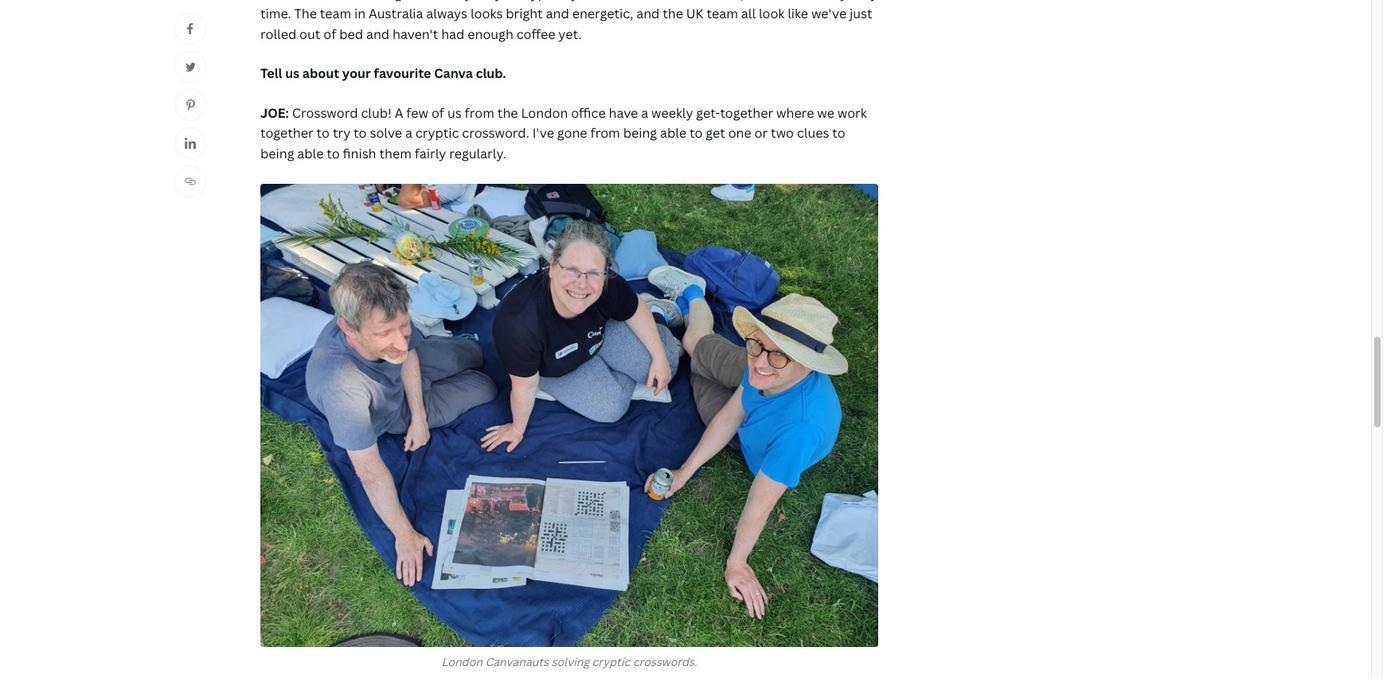Task type: locate. For each thing, give the bounding box(es) containing it.
1 horizontal spatial cryptic
[[592, 654, 630, 670]]

together down joe:
[[260, 125, 314, 142]]

of
[[432, 104, 444, 122]]

cryptic down 'of'
[[416, 125, 459, 142]]

0 vertical spatial being
[[623, 125, 657, 142]]

cryptic right "solving"
[[592, 654, 630, 670]]

0 horizontal spatial being
[[260, 145, 294, 163]]

0 horizontal spatial from
[[465, 104, 495, 122]]

joe:
[[260, 104, 289, 122]]

1 vertical spatial london
[[442, 654, 483, 670]]

0 horizontal spatial cryptic
[[416, 125, 459, 142]]

gone
[[557, 125, 587, 142]]

0 horizontal spatial us
[[285, 65, 300, 82]]

1 vertical spatial us
[[448, 104, 462, 122]]

us right 'of'
[[448, 104, 462, 122]]

your
[[342, 65, 371, 82]]

london canvanauts solving cryptic crosswords.
[[442, 654, 697, 670]]

0 horizontal spatial together
[[260, 125, 314, 142]]

london up i've
[[521, 104, 568, 122]]

1 vertical spatial from
[[590, 125, 620, 142]]

1 vertical spatial together
[[260, 125, 314, 142]]

to
[[317, 125, 330, 142], [354, 125, 367, 142], [690, 125, 703, 142], [832, 125, 846, 142], [327, 145, 340, 163]]

about
[[302, 65, 339, 82]]

0 horizontal spatial a
[[405, 125, 412, 142]]

london inside 'crossword club! a few of us from the london office have a weekly get-together where we work together to try to solve a cryptic crossword. i've gone from being able to get one or two clues to being able to finish them fairly regularly.'
[[521, 104, 568, 122]]

0 vertical spatial together
[[720, 104, 773, 122]]

try
[[333, 125, 351, 142]]

tell us about your favourite canva club.
[[260, 65, 506, 82]]

1 horizontal spatial us
[[448, 104, 462, 122]]

crossword club! a few of us from the london office have a weekly get-together where we work together to try to solve a cryptic crossword. i've gone from being able to get one or two clues to being able to finish them fairly regularly.
[[260, 104, 867, 163]]

0 horizontal spatial london
[[442, 654, 483, 670]]

from up crossword.
[[465, 104, 495, 122]]

london
[[521, 104, 568, 122], [442, 654, 483, 670]]

get
[[706, 125, 725, 142]]

to right try
[[354, 125, 367, 142]]

able down crossword
[[297, 145, 324, 163]]

1 horizontal spatial being
[[623, 125, 657, 142]]

being down joe:
[[260, 145, 294, 163]]

0 vertical spatial cryptic
[[416, 125, 459, 142]]

canva
[[434, 65, 473, 82]]

1 vertical spatial able
[[297, 145, 324, 163]]

us
[[285, 65, 300, 82], [448, 104, 462, 122]]

from
[[465, 104, 495, 122], [590, 125, 620, 142]]

from down the office at left top
[[590, 125, 620, 142]]

1 vertical spatial a
[[405, 125, 412, 142]]

1 horizontal spatial from
[[590, 125, 620, 142]]

a
[[641, 104, 648, 122], [405, 125, 412, 142]]

able
[[660, 125, 687, 142], [297, 145, 324, 163]]

canvanauts
[[485, 654, 549, 670]]

0 vertical spatial from
[[465, 104, 495, 122]]

being
[[623, 125, 657, 142], [260, 145, 294, 163]]

us right tell
[[285, 65, 300, 82]]

0 vertical spatial london
[[521, 104, 568, 122]]

1 horizontal spatial london
[[521, 104, 568, 122]]

together
[[720, 104, 773, 122], [260, 125, 314, 142]]

being down have
[[623, 125, 657, 142]]

able down "weekly"
[[660, 125, 687, 142]]

crosswords.
[[633, 654, 697, 670]]

tell
[[260, 65, 282, 82]]

1 vertical spatial cryptic
[[592, 654, 630, 670]]

fairly
[[415, 145, 446, 163]]

favourite
[[374, 65, 431, 82]]

london left canvanauts
[[442, 654, 483, 670]]

get-
[[696, 104, 720, 122]]

where
[[777, 104, 814, 122]]

0 vertical spatial able
[[660, 125, 687, 142]]

a down few
[[405, 125, 412, 142]]

1 horizontal spatial a
[[641, 104, 648, 122]]

to left try
[[317, 125, 330, 142]]

a right have
[[641, 104, 648, 122]]

0 vertical spatial a
[[641, 104, 648, 122]]

cryptic
[[416, 125, 459, 142], [592, 654, 630, 670]]

finish
[[343, 145, 376, 163]]

crossword.
[[462, 125, 529, 142]]

together up one
[[720, 104, 773, 122]]



Task type: vqa. For each thing, say whether or not it's contained in the screenshot.
favourite
yes



Task type: describe. For each thing, give the bounding box(es) containing it.
0 vertical spatial us
[[285, 65, 300, 82]]

1 horizontal spatial together
[[720, 104, 773, 122]]

regularly.
[[449, 145, 506, 163]]

club.
[[476, 65, 506, 82]]

crossword
[[292, 104, 358, 122]]

clues
[[797, 125, 829, 142]]

to down try
[[327, 145, 340, 163]]

two
[[771, 125, 794, 142]]

1 horizontal spatial able
[[660, 125, 687, 142]]

a
[[395, 104, 403, 122]]

solve
[[370, 125, 402, 142]]

to down we at right
[[832, 125, 846, 142]]

one
[[728, 125, 752, 142]]

1 vertical spatial being
[[260, 145, 294, 163]]

we
[[817, 104, 835, 122]]

solving
[[551, 654, 589, 670]]

or
[[755, 125, 768, 142]]

few
[[406, 104, 429, 122]]

to left get
[[690, 125, 703, 142]]

have
[[609, 104, 638, 122]]

office
[[571, 104, 606, 122]]

0 horizontal spatial able
[[297, 145, 324, 163]]

club!
[[361, 104, 392, 122]]

i've
[[533, 125, 554, 142]]

us inside 'crossword club! a few of us from the london office have a weekly get-together where we work together to try to solve a cryptic crossword. i've gone from being able to get one or two clues to being able to finish them fairly regularly.'
[[448, 104, 462, 122]]

london canvanauts solving cryptic crosswords. image
[[260, 184, 878, 647]]

the
[[498, 104, 518, 122]]

weekly
[[651, 104, 693, 122]]

them
[[379, 145, 412, 163]]

work
[[838, 104, 867, 122]]

cryptic inside 'crossword club! a few of us from the london office have a weekly get-together where we work together to try to solve a cryptic crossword. i've gone from being able to get one or two clues to being able to finish them fairly regularly.'
[[416, 125, 459, 142]]



